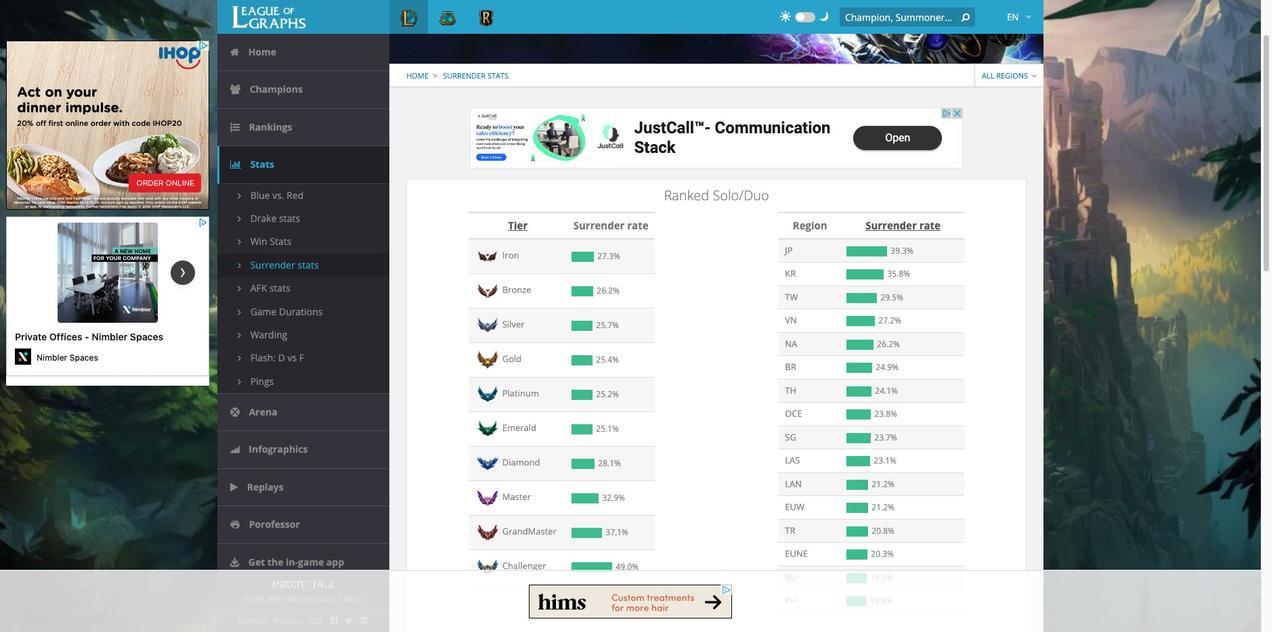 Task type: locate. For each thing, give the bounding box(es) containing it.
angle right image inside "afk stats" link
[[238, 284, 241, 294]]

contact
[[238, 616, 268, 627]]

las link
[[786, 455, 801, 467]]

warding link
[[218, 324, 390, 347]]

1 horizontal spatial home
[[407, 70, 429, 81]]

angle right image inside pings link
[[238, 377, 241, 387]]

21.2% for lan
[[872, 479, 895, 490]]

1 horizontal spatial rate
[[920, 219, 941, 232]]

1 rate from the left
[[628, 219, 649, 232]]

stats link
[[218, 146, 390, 184]]

0 horizontal spatial rate
[[628, 219, 649, 232]]

stats right afk
[[270, 282, 291, 295]]

home
[[246, 45, 277, 58], [407, 70, 429, 81]]

angle right image inside drake stats link
[[238, 214, 241, 224]]

angle right image left warding
[[238, 331, 241, 340]]

stats for drake stats
[[279, 212, 300, 225]]

-
[[270, 616, 272, 627], [303, 616, 306, 627], [326, 616, 328, 627], [338, 616, 345, 627], [353, 616, 360, 627]]

master
[[500, 491, 531, 503]]

moon image
[[820, 11, 829, 22]]

stats
[[248, 158, 274, 171], [270, 235, 292, 248]]

21.2% up 20.8%
[[872, 502, 895, 514]]

angle right image
[[238, 261, 241, 270], [238, 307, 241, 317], [238, 354, 241, 363]]

0 horizontal spatial surrender stats link
[[218, 254, 390, 277]]

matches
[[282, 594, 315, 605]]

silver image
[[476, 313, 500, 338]]

23.8%
[[875, 409, 898, 420]]

angle right image inside blue vs. red link
[[238, 191, 241, 200]]

flash: d vs f link
[[218, 347, 390, 370]]

0 horizontal spatial surrender rate
[[574, 219, 649, 232]]

surrender right >
[[443, 70, 486, 81]]

rate for region
[[920, 219, 941, 232]]

1 horizontal spatial surrender rate
[[866, 219, 941, 232]]

patch: 14.2 6,054,064 matches        (last 2 days)
[[244, 576, 364, 605]]

angle right image left drake
[[238, 214, 241, 224]]

rate
[[628, 219, 649, 232], [920, 219, 941, 232]]

0 horizontal spatial 26.2%
[[597, 285, 620, 297]]

advertisement element
[[6, 41, 209, 210], [470, 108, 964, 169], [6, 217, 209, 386], [529, 585, 733, 619]]

master image
[[476, 486, 500, 511]]

28.1%
[[599, 458, 621, 469]]

lan link
[[786, 478, 802, 490]]

replays link
[[218, 470, 390, 506]]

br link
[[786, 361, 797, 373]]

drake
[[250, 212, 277, 225]]

24.1%
[[876, 385, 899, 397]]

angle right image for surrender stats
[[238, 261, 241, 270]]

26.2% up 25.7%
[[597, 285, 620, 297]]

emerald image
[[476, 417, 500, 441]]

diamond
[[500, 457, 540, 469]]

surrender rate up '39.3%'
[[866, 219, 941, 232]]

1 angle right image from the top
[[238, 261, 241, 270]]

blue vs. red
[[248, 189, 304, 202]]

2 angle right image from the top
[[238, 214, 241, 224]]

ranked
[[664, 186, 710, 205]]

1 surrender rate from the left
[[574, 219, 649, 232]]

bronze
[[500, 284, 532, 296]]

angle right image left afk
[[238, 284, 241, 294]]

home link left >
[[407, 70, 431, 81]]

region
[[793, 219, 828, 232]]

1 21.2% from the top
[[872, 479, 895, 490]]

blue vs. red link
[[218, 184, 390, 207]]

14.2
[[311, 576, 335, 592]]

23.1%
[[874, 455, 897, 467]]

surrender stats link up 'afk stats'
[[218, 254, 390, 277]]

rankings
[[247, 120, 292, 133]]

stats for surrender stats
[[298, 259, 319, 272]]

days)
[[344, 594, 364, 605]]

arena_logo image
[[230, 408, 240, 417]]

angle right image
[[238, 191, 241, 200], [238, 214, 241, 224], [238, 237, 241, 247], [238, 284, 241, 294], [238, 331, 241, 340], [238, 377, 241, 387]]

1 horizontal spatial surrender stats link
[[443, 70, 509, 81]]

infographics link
[[218, 432, 390, 469]]

angle right image left game in the left of the page
[[238, 307, 241, 317]]

4 angle right image from the top
[[238, 284, 241, 294]]

na
[[786, 338, 798, 350]]

stats down red
[[279, 212, 300, 225]]

angle right image inside game durations link
[[238, 307, 241, 317]]

1 vertical spatial home
[[407, 70, 429, 81]]

2 21.2% from the top
[[872, 502, 895, 514]]

gold
[[500, 353, 522, 365]]

0 vertical spatial home
[[246, 45, 277, 58]]

regions
[[997, 70, 1029, 81]]

get
[[249, 556, 265, 569]]

21.2% down 23.1%
[[872, 479, 895, 490]]

1 vertical spatial 21.2%
[[872, 502, 895, 514]]

porofessor
[[247, 519, 300, 531]]

26.2%
[[597, 285, 620, 297], [878, 338, 901, 350]]

surrender down win stats
[[250, 259, 295, 272]]

3 - from the left
[[326, 616, 328, 627]]

kr
[[786, 268, 796, 280]]

eune
[[786, 548, 808, 560]]

1 vertical spatial surrender stats link
[[218, 254, 390, 277]]

angle right image left win
[[238, 237, 241, 247]]

kr link
[[786, 268, 796, 280]]

arena link
[[218, 394, 390, 431]]

25.7%
[[597, 320, 619, 331]]

5 angle right image from the top
[[238, 331, 241, 340]]

- left facebook icon
[[326, 616, 328, 627]]

1 vertical spatial angle right image
[[238, 307, 241, 317]]

lan
[[786, 478, 802, 490]]

angle right image left the flash:
[[238, 354, 241, 363]]

chart area image
[[230, 446, 240, 455]]

- left privacy
[[270, 616, 272, 627]]

euw link
[[786, 501, 805, 514]]

drake stats
[[248, 212, 300, 225]]

2 rate from the left
[[920, 219, 941, 232]]

eune link
[[786, 548, 808, 560]]

stats down win stats link
[[298, 259, 319, 272]]

home right home icon
[[246, 45, 277, 58]]

26.2% up 24.9%
[[878, 338, 901, 350]]

game
[[298, 556, 324, 569]]

surrender stats link right >
[[443, 70, 509, 81]]

vn
[[786, 314, 797, 327]]

th
[[786, 385, 797, 397]]

49.0%
[[616, 562, 639, 573]]

afk stats
[[248, 282, 291, 295]]

angle right image for win
[[238, 237, 241, 247]]

2 vertical spatial angle right image
[[238, 354, 241, 363]]

angle right image inside win stats link
[[238, 237, 241, 247]]

angle right image inside surrender stats link
[[238, 261, 241, 270]]

angle right image left the pings
[[238, 377, 241, 387]]

iron
[[500, 249, 519, 262]]

1 vertical spatial 26.2%
[[878, 338, 901, 350]]

2 angle right image from the top
[[238, 307, 241, 317]]

3 angle right image from the top
[[238, 237, 241, 247]]

0 vertical spatial angle right image
[[238, 261, 241, 270]]

6 angle right image from the top
[[238, 377, 241, 387]]

patch:
[[272, 576, 307, 592]]

18.8%
[[870, 596, 893, 607]]

- right facebook icon
[[353, 616, 360, 627]]

1 angle right image from the top
[[238, 191, 241, 200]]

angle right image left 'blue'
[[238, 191, 241, 200]]

angle right image for game durations
[[238, 307, 241, 317]]

0 vertical spatial 26.2%
[[597, 285, 620, 297]]

iron image
[[476, 244, 500, 269]]

en navigation
[[218, 0, 1044, 34]]

23.7%
[[875, 432, 898, 444]]

angle right image left surrender stats
[[238, 261, 241, 270]]

champions
[[247, 83, 303, 96]]

grandmaster
[[500, 526, 557, 538]]

2 surrender rate from the left
[[866, 219, 941, 232]]

get the in-game app link
[[218, 545, 390, 581]]

angle right image inside flash: d vs f link
[[238, 354, 241, 363]]

flash:
[[250, 352, 276, 365]]

surrender rate for region
[[866, 219, 941, 232]]

3 angle right image from the top
[[238, 354, 241, 363]]

list numbered image
[[230, 123, 240, 132]]

jp link
[[786, 244, 793, 256]]

20.3%
[[872, 549, 894, 560]]

download image
[[230, 558, 239, 568]]

en
[[1008, 11, 1019, 23]]

platinum
[[500, 388, 539, 400]]

- left tos link
[[303, 616, 306, 627]]

4 - from the left
[[338, 616, 345, 627]]

grandmaster image
[[476, 521, 500, 545]]

6,054,064
[[244, 594, 280, 605]]

0 vertical spatial 21.2%
[[872, 479, 895, 490]]

tw
[[786, 291, 799, 303]]

ph link
[[786, 595, 797, 607]]

0 horizontal spatial home
[[246, 45, 277, 58]]

0 vertical spatial surrender stats link
[[443, 70, 509, 81]]

home link up 'champions' link
[[218, 34, 390, 71]]

tos
[[308, 616, 323, 627]]

surrender stats
[[248, 259, 319, 272]]

platinum image
[[476, 383, 500, 407]]

2
[[337, 594, 342, 605]]

discord image
[[360, 617, 369, 626]]

1 vertical spatial stats
[[270, 235, 292, 248]]

all regions link
[[976, 64, 1044, 87]]

stats right win
[[270, 235, 292, 248]]

stats right bar chart icon
[[248, 158, 274, 171]]

home left >
[[407, 70, 429, 81]]

0 vertical spatial stats
[[248, 158, 274, 171]]

f
[[299, 352, 304, 365]]

rankings link
[[218, 109, 390, 146]]

surrender rate up 27.3%
[[574, 219, 649, 232]]

- down 2
[[338, 616, 345, 627]]

home for home > surrender stats
[[407, 70, 429, 81]]

gold image
[[476, 348, 500, 372]]



Task type: describe. For each thing, give the bounding box(es) containing it.
stats for afk stats
[[270, 282, 291, 295]]

challenger image
[[476, 555, 500, 580]]

angle right image for blue
[[238, 191, 241, 200]]

>
[[434, 70, 438, 81]]

th link
[[786, 385, 797, 397]]

tr
[[786, 525, 796, 537]]

game durations link
[[218, 301, 390, 324]]

24.9%
[[876, 362, 899, 373]]

stats down legends of runeterra 'image'
[[488, 70, 509, 81]]

tr link
[[786, 525, 796, 537]]

en link
[[997, 0, 1044, 34]]

angle right image for flash: d vs f
[[238, 354, 241, 363]]

vs
[[288, 352, 297, 365]]

d
[[278, 352, 285, 365]]

1 horizontal spatial 26.2%
[[878, 338, 901, 350]]

all
[[983, 70, 995, 81]]

in-
[[286, 556, 298, 569]]

legends of runeterra image
[[479, 10, 495, 26]]

game
[[250, 305, 277, 318]]

surrender up '39.3%'
[[866, 219, 917, 232]]

tos link
[[308, 616, 323, 627]]

25.2%
[[597, 389, 619, 400]]

challenger
[[500, 560, 547, 573]]

afk stats link
[[218, 277, 390, 301]]

privacy link
[[274, 616, 301, 627]]

angle right image for afk
[[238, 284, 241, 294]]

jp
[[786, 244, 793, 256]]

app
[[327, 556, 344, 569]]

infographics
[[246, 443, 308, 456]]

porofessor image
[[230, 521, 240, 530]]

win stats link
[[218, 231, 390, 254]]

angle down image
[[1031, 73, 1040, 80]]

privacy
[[274, 616, 301, 627]]

flash: d vs f
[[248, 352, 304, 365]]

pings
[[248, 375, 274, 388]]

afk
[[250, 282, 267, 295]]

contact link
[[238, 616, 268, 627]]

vs.
[[273, 189, 284, 202]]

play image
[[230, 483, 238, 493]]

angle right image inside warding link
[[238, 331, 241, 340]]

leagueofgraphs.com image
[[231, 6, 307, 29]]

diamond image
[[476, 452, 500, 476]]

ru link
[[786, 572, 797, 584]]

2 - from the left
[[303, 616, 306, 627]]

tw link
[[786, 291, 799, 303]]

ph
[[786, 595, 797, 607]]

na link
[[786, 338, 798, 350]]

angle right image for drake
[[238, 214, 241, 224]]

search image
[[962, 13, 971, 22]]

rate for tier
[[628, 219, 649, 232]]

surrender rate for tier
[[574, 219, 649, 232]]

home for home
[[246, 45, 277, 58]]

surrender up 27.3%
[[574, 219, 625, 232]]

league of legends image
[[401, 10, 417, 26]]

facebook image
[[330, 617, 338, 626]]

35.8%
[[888, 268, 911, 280]]

21.2% for euw
[[872, 502, 895, 514]]

win stats
[[248, 235, 292, 248]]

teamfight tactics image
[[440, 10, 456, 26]]

warding
[[248, 329, 288, 341]]

champions link
[[218, 71, 390, 108]]

contact - privacy - tos -
[[238, 616, 330, 627]]

sun image
[[781, 11, 791, 22]]

tier
[[508, 219, 528, 232]]

vn link
[[786, 314, 797, 327]]

1 - from the left
[[270, 616, 272, 627]]

25.1%
[[597, 423, 619, 435]]

sg link
[[786, 431, 797, 444]]

stats inside 'link'
[[248, 158, 274, 171]]

silver
[[500, 318, 525, 331]]

(last
[[317, 594, 335, 605]]

replays
[[245, 481, 284, 494]]

bronze image
[[476, 279, 500, 303]]

27.3%
[[598, 251, 621, 262]]

win
[[250, 235, 267, 248]]

users image
[[230, 85, 241, 94]]

blue
[[250, 189, 270, 202]]

durations
[[279, 305, 323, 318]]

get the in-game app
[[246, 556, 344, 569]]

twitter image
[[345, 617, 353, 626]]

27.2%
[[879, 315, 902, 327]]

solo/duo
[[713, 186, 770, 205]]

bar chart image
[[230, 160, 241, 170]]

all regions
[[983, 70, 1031, 81]]

20.8%
[[872, 526, 895, 537]]

home > surrender stats
[[407, 70, 509, 81]]

emerald
[[500, 422, 537, 434]]

5 - from the left
[[353, 616, 360, 627]]

arena
[[247, 406, 278, 419]]

1 horizontal spatial home link
[[407, 70, 431, 81]]

0 horizontal spatial home link
[[218, 34, 390, 71]]

the
[[268, 556, 284, 569]]

home image
[[230, 47, 239, 57]]

br
[[786, 361, 797, 373]]

sg
[[786, 431, 797, 444]]

Champion, Summoner... text field
[[840, 7, 976, 26]]

25.4%
[[597, 354, 619, 366]]

32.9%
[[603, 492, 625, 504]]

porofessor link
[[218, 507, 390, 544]]



Task type: vqa. For each thing, say whether or not it's contained in the screenshot.
26.0
no



